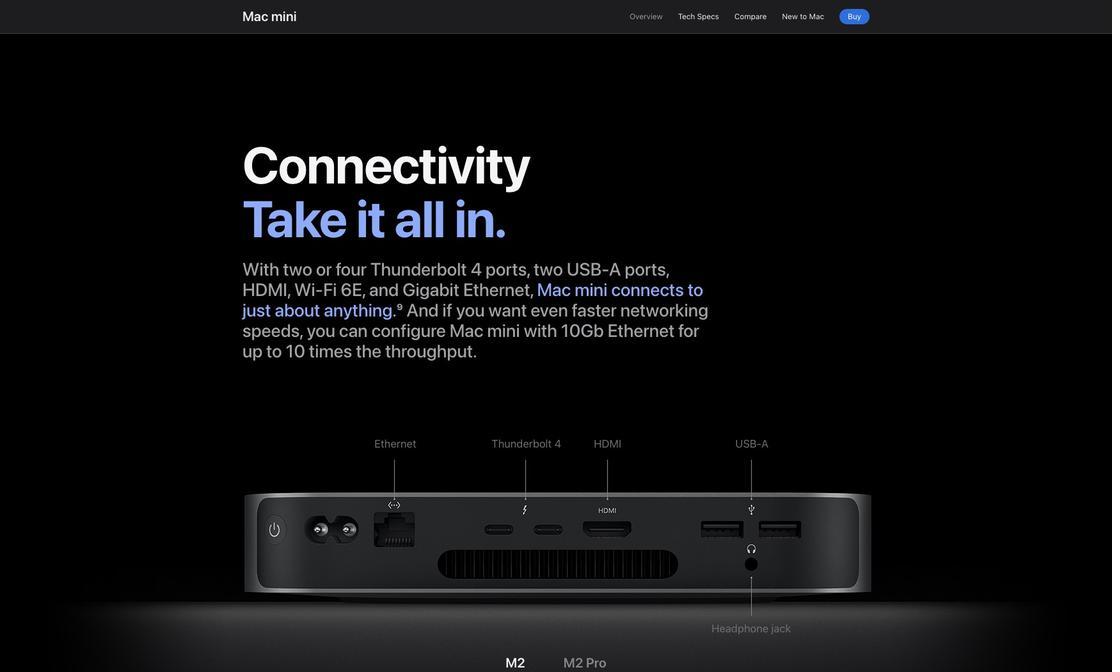 Task type: describe. For each thing, give the bounding box(es) containing it.
times
[[309, 341, 353, 362]]

usb‑a
[[567, 259, 622, 280]]

and
[[370, 279, 399, 301]]

to inside and if you want even faster networking speeds, you can configure mac mini with 10gb ethernet for up to 10 times the throughput.
[[267, 341, 282, 362]]

m2
[[564, 656, 584, 672]]

gigabit ethernet,
[[403, 279, 534, 301]]

anything
[[324, 300, 393, 321]]

1 horizontal spatial mac
[[810, 12, 825, 21]]

and
[[407, 300, 439, 321]]

with
[[524, 320, 558, 342]]

connections element
[[0, 30, 1113, 673]]

4 for usb-a
[[555, 438, 562, 451]]

mini
[[271, 8, 297, 24]]

networking
[[621, 300, 709, 321]]

new to mac link
[[783, 10, 825, 24]]

mac mini inside mac mini connects to just about anything
[[538, 279, 608, 301]]

0 vertical spatial to
[[801, 12, 808, 21]]

want
[[489, 300, 527, 321]]

take it all in.
[[243, 189, 507, 249]]

thunderbolt for usb-a
[[492, 438, 552, 451]]

take
[[243, 189, 347, 249]]

ethernet for hdmi
[[375, 438, 417, 451]]

2 two from the left
[[534, 259, 563, 280]]

m2 pro
[[564, 656, 607, 672]]

with
[[243, 259, 280, 280]]

to inside mac mini connects to just about anything
[[688, 279, 704, 301]]

about
[[275, 300, 320, 321]]

1 two from the left
[[283, 259, 313, 280]]

10gb ethernet
[[561, 320, 675, 342]]

can
[[339, 320, 368, 342]]

buy
[[848, 12, 862, 21]]

overview link
[[630, 10, 663, 24]]

4 for hdmi
[[555, 438, 562, 451]]

and if you want even faster networking speeds, you can configure mac mini with 10gb ethernet for up to 10 times the throughput.
[[243, 300, 709, 362]]

thunderbolt for hdmi
[[492, 438, 552, 451]]

new
[[783, 12, 798, 21]]

. 9
[[393, 300, 403, 321]]

hdmi
[[594, 438, 622, 451]]

1 ports, from the left
[[486, 259, 531, 280]]

m2 pro tab list
[[506, 647, 607, 673]]

tech
[[679, 12, 696, 21]]

mac mini
[[243, 8, 297, 24]]

thunderbolt 4
[[371, 259, 482, 280]]

up
[[243, 341, 263, 362]]

for
[[679, 320, 700, 342]]

compare
[[735, 12, 767, 21]]

.
[[393, 300, 397, 321]]

buy link
[[840, 9, 870, 24]]

with two or four thunderbolt 4 ports, two usb‑a ports, hdmi, wi‑fi 6e, and gigabit ethernet,
[[243, 259, 670, 301]]

pro
[[587, 656, 607, 672]]

it
[[356, 189, 385, 249]]

thunderbolt 4 for hdmi
[[492, 438, 562, 451]]

thunderbolt 4 for usb-a
[[492, 438, 562, 451]]

2 ports, from the left
[[625, 259, 670, 280]]

10
[[286, 341, 306, 362]]



Task type: locate. For each thing, give the bounding box(es) containing it.
tech specs
[[679, 12, 720, 21]]

thunderbolt
[[492, 438, 552, 451], [492, 438, 552, 451]]

you left can
[[307, 320, 336, 342]]

hdmi,
[[243, 279, 291, 301]]

tech specs link
[[679, 10, 720, 24]]

two
[[283, 259, 313, 280], [534, 259, 563, 280]]

0 horizontal spatial two
[[283, 259, 313, 280]]

mac right new
[[810, 12, 825, 21]]

two up even
[[534, 259, 563, 280]]

mac mini connects to just about anything
[[243, 279, 704, 321]]

1 horizontal spatial mac mini
[[538, 279, 608, 301]]

2 horizontal spatial to
[[801, 12, 808, 21]]

mac mini inside and if you want even faster networking speeds, you can configure mac mini with 10gb ethernet for up to 10 times the throughput.
[[450, 320, 521, 342]]

you
[[457, 300, 485, 321], [307, 320, 336, 342]]

4
[[555, 438, 562, 451], [555, 438, 562, 451]]

0 vertical spatial mac mini
[[538, 279, 608, 301]]

to left 10
[[267, 341, 282, 362]]

connectivity
[[243, 135, 530, 196]]

specs
[[698, 12, 720, 21]]

if
[[443, 300, 453, 321]]

1 horizontal spatial to
[[688, 279, 704, 301]]

2 vertical spatial to
[[267, 341, 282, 362]]

9 link
[[397, 300, 403, 321]]

0 horizontal spatial mac mini
[[450, 320, 521, 342]]

ports,
[[486, 259, 531, 280], [625, 259, 670, 280]]

mac
[[243, 8, 269, 24], [810, 12, 825, 21]]

wi‑fi 6e,
[[295, 279, 366, 301]]

tab panel
[[0, 0, 1113, 121], [0, 0, 1113, 121]]

thunderbolt 4
[[492, 438, 562, 451], [492, 438, 562, 451]]

0 horizontal spatial to
[[267, 341, 282, 362]]

faster
[[572, 300, 617, 321]]

compare link
[[735, 10, 767, 24]]

mac mini link
[[243, 8, 297, 24]]

even
[[531, 300, 569, 321]]

two left or at left top
[[283, 259, 313, 280]]

1 horizontal spatial two
[[534, 259, 563, 280]]

ethernet for usb-a
[[375, 438, 417, 451]]

headphone jack
[[712, 623, 791, 636], [712, 623, 791, 636]]

0 horizontal spatial you
[[307, 320, 336, 342]]

usb-a
[[736, 438, 769, 451], [736, 438, 769, 451]]

ports, up networking
[[625, 259, 670, 280]]

overview
[[630, 12, 663, 21]]

0 horizontal spatial ports,
[[486, 259, 531, 280]]

a
[[762, 438, 769, 451], [762, 438, 769, 451]]

headphone
[[712, 623, 769, 636], [712, 623, 769, 636]]

ethernet
[[375, 438, 417, 451], [375, 438, 417, 451]]

jack
[[772, 623, 791, 636], [772, 623, 791, 636]]

to right new
[[801, 12, 808, 21]]

1 vertical spatial to
[[688, 279, 704, 301]]

in.
[[455, 189, 507, 249]]

1 horizontal spatial ports,
[[625, 259, 670, 280]]

ports, up "want"
[[486, 259, 531, 280]]

mac mini up "with"
[[538, 279, 608, 301]]

to up for
[[688, 279, 704, 301]]

the throughput.
[[356, 341, 477, 362]]

usb-
[[736, 438, 762, 451], [736, 438, 762, 451]]

new to mac
[[783, 12, 825, 21]]

0 horizontal spatial mac
[[243, 8, 269, 24]]

9
[[397, 300, 403, 321]]

configure
[[372, 320, 446, 342]]

all
[[395, 189, 445, 249]]

connects
[[612, 279, 685, 301]]

or
[[316, 259, 332, 280]]

you right if
[[457, 300, 485, 321]]

mac mini
[[538, 279, 608, 301], [450, 320, 521, 342]]

speeds,
[[243, 320, 303, 342]]

mac left mini
[[243, 8, 269, 24]]

mac mini down gigabit ethernet,
[[450, 320, 521, 342]]

1 vertical spatial mac mini
[[450, 320, 521, 342]]

m2 pro link
[[564, 649, 607, 673]]

just
[[243, 300, 271, 321]]

1 horizontal spatial you
[[457, 300, 485, 321]]

four
[[336, 259, 367, 280]]

to
[[801, 12, 808, 21], [688, 279, 704, 301], [267, 341, 282, 362]]



Task type: vqa. For each thing, say whether or not it's contained in the screenshot.
apple.com/environment
no



